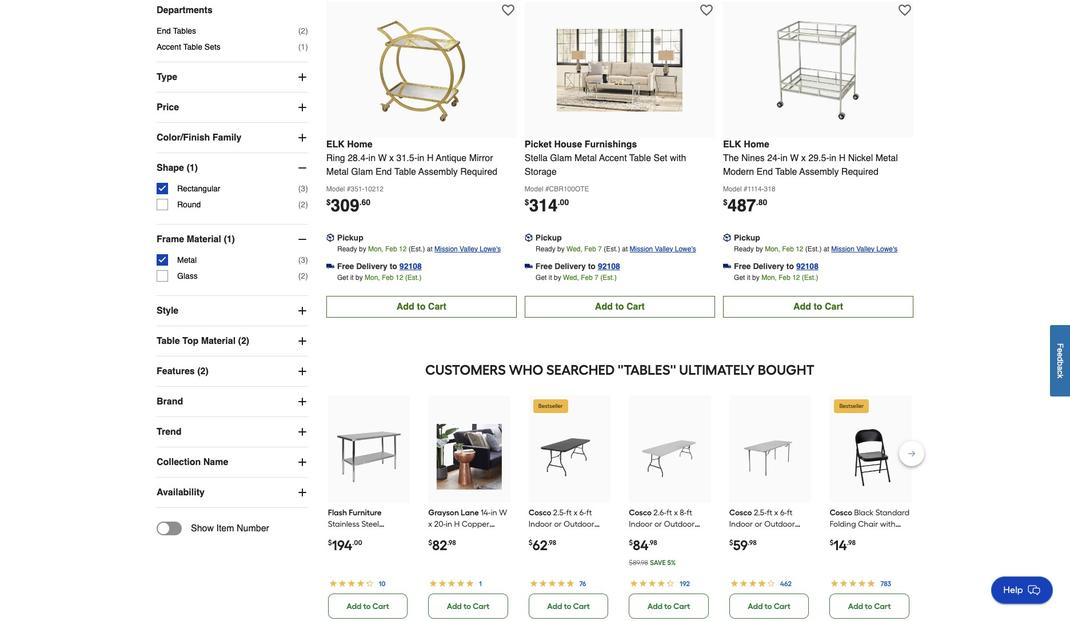 Task type: vqa. For each thing, say whether or not it's contained in the screenshot.
middle Mission
yes



Task type: describe. For each thing, give the bounding box(es) containing it.
truck filled image for get it by wed, feb 7 (est.)
[[525, 262, 533, 270]]

shape
[[157, 163, 184, 173]]

$ 84 .98
[[629, 537, 658, 554]]

house
[[555, 139, 582, 150]]

table inside elk home ring 28.4-in w x 31.5-in h antique mirror metal glam end table assembly required
[[395, 167, 416, 177]]

standard
[[876, 508, 910, 518]]

14-
[[481, 508, 491, 518]]

b
[[1056, 362, 1066, 366]]

free for truck filled image corresponding to get it by mon, feb 12 (est.)
[[337, 262, 354, 271]]

metal down the 'table,'
[[367, 554, 387, 564]]

to inside 14 list item
[[865, 602, 873, 612]]

$ 14 .98
[[830, 537, 856, 554]]

cosco link for 62
[[529, 508, 610, 564]]

cart for 14
[[875, 602, 891, 612]]

pickup for ready by wed, feb 7 (est.) at mission valley lowe's pickup image
[[536, 233, 562, 242]]

color/finish
[[157, 133, 210, 143]]

in left antique
[[418, 153, 425, 163]]

flash
[[328, 508, 347, 518]]

with inside picket house furnishings stella glam metal accent table set with storage
[[670, 153, 687, 163]]

with inside 14-in w x 20-in h copper hourglass shaped with hammered design metal round rustic end table fully assembled
[[429, 543, 444, 552]]

truck filled image
[[724, 262, 732, 270]]

stainless
[[328, 520, 360, 529]]

free for truck filled icon
[[734, 262, 751, 271]]

end inside "elk home the nines 24-in w x 29.5-in h nickel metal modern end table assembly required"
[[757, 167, 773, 177]]

14-in w x 20-in h copper hourglass shaped with hammered design metal round rustic end table fully assembled
[[429, 508, 507, 587]]

add to cart link for 14
[[830, 594, 910, 619]]

get for truck filled image corresponding to get it by wed, feb 7 (est.)
[[536, 274, 547, 282]]

show item number element
[[157, 522, 269, 536]]

pedestal
[[328, 566, 359, 575]]

in down pedestal
[[352, 577, 358, 587]]

elk home 1114-318 the nines 24-in w x 29.5-in h nickel metal modern end table assembly required image
[[756, 7, 882, 133]]

194
[[332, 537, 352, 554]]

314
[[529, 195, 558, 215]]

4 plus image from the top
[[297, 336, 308, 347]]

solid
[[830, 531, 848, 541]]

model for the nines 24-in w x 29.5-in h nickel metal modern end table assembly required
[[724, 185, 742, 193]]

table top material (2)
[[157, 336, 249, 347]]

) for metal
[[306, 256, 308, 265]]

availability button
[[157, 478, 308, 508]]

ultimately
[[680, 362, 755, 378]]

it for truck filled image corresponding to get it by mon, feb 12 (est.)
[[350, 274, 354, 282]]

mission valley lowe's button for pickup image related to ready by mon, feb 12 (est.) at mission valley lowe's
[[832, 243, 898, 255]]

lowe's for pickup icon mission valley lowe's button
[[480, 245, 501, 253]]

$ for 14
[[830, 539, 834, 547]]

1 horizontal spatial (1)
[[224, 234, 235, 245]]

add to cart for 59
[[748, 602, 791, 612]]

trend
[[157, 427, 182, 437]]

) for end tables
[[306, 26, 308, 35]]

rustic
[[429, 566, 450, 575]]

add to cart link for 59
[[730, 594, 810, 619]]

minus image
[[297, 234, 308, 245]]

in left l
[[392, 566, 398, 575]]

actual price $487.80 element
[[724, 195, 768, 215]]

24- inside "elk home the nines 24-in w x 29.5-in h nickel metal modern end table assembly required"
[[768, 153, 781, 163]]

at for pickup icon mission valley lowe's button
[[427, 245, 433, 253]]

34.5-
[[334, 577, 352, 587]]

to inside 82 list item
[[464, 602, 471, 612]]

$ 194 .00
[[328, 537, 363, 554]]

0 vertical spatial (2)
[[238, 336, 249, 347]]

cosco link for 84
[[629, 508, 711, 564]]

elk for elk home ring 28.4-in w x 31.5-in h antique mirror metal glam end table assembly required
[[326, 139, 345, 150]]

$ for 84
[[629, 539, 633, 547]]

metal inside "elk home the nines 24-in w x 29.5-in h nickel metal modern end table assembly required"
[[876, 153, 899, 163]]

.98 for 59
[[748, 539, 757, 547]]

2 plus image from the top
[[297, 366, 308, 377]]

get it by wed, feb 7 (est.)
[[536, 274, 617, 282]]

glass
[[177, 272, 198, 281]]

x inside flash furniture stainless steel contemporary/modern counter table, metal with silver metal pedestal base 24-in l x 34.5-in h
[[328, 577, 332, 587]]

) for rectangular
[[306, 184, 308, 193]]

x inside 14-in w x 20-in h copper hourglass shaped with hammered design metal round rustic end table fully assembled
[[429, 520, 433, 529]]

in right nines
[[781, 153, 788, 163]]

actual price $309.60 element
[[326, 195, 371, 215]]

x inside "elk home the nines 24-in w x 29.5-in h nickel metal modern end table assembly required"
[[802, 153, 806, 163]]

who
[[509, 362, 544, 378]]

f e e d b a c k button
[[1051, 326, 1071, 397]]

show
[[191, 524, 214, 534]]

$ 314 .00
[[525, 195, 569, 215]]

plus image for trend
[[297, 427, 308, 438]]

pickup for pickup icon
[[337, 233, 364, 242]]

cart for 194
[[373, 602, 389, 612]]

14 list item
[[830, 396, 912, 619]]

price button
[[157, 93, 308, 122]]

fully
[[490, 566, 506, 575]]

cosco link for 59
[[730, 508, 811, 564]]

plus image for style
[[297, 305, 308, 317]]

1 heart outline image from the left
[[701, 4, 713, 16]]

k
[[1056, 375, 1066, 379]]

) for glass
[[306, 272, 308, 281]]

free delivery to 92108 for ready by wed, feb 7 (est.) at mission valley lowe's pickup image's mission valley lowe's button's the 92108 button
[[536, 262, 621, 271]]

flash furniture stainless steel contemporary/modern counter table, metal with silver metal pedestal base 24-in l x 34.5-in h image
[[336, 425, 402, 490]]

elk home the nines 24-in w x 29.5-in h nickel metal modern end table assembly required
[[724, 139, 899, 177]]

$89.98 save 5%
[[629, 559, 676, 567]]

plus image for color/finish family
[[297, 132, 308, 143]]

0 vertical spatial wed,
[[567, 245, 583, 253]]

pickup image
[[326, 234, 335, 242]]

62 list item
[[529, 396, 611, 619]]

add to cart link for 62
[[529, 594, 609, 619]]

0 horizontal spatial round
[[177, 200, 201, 209]]

pickup image for ready by mon, feb 12 (est.) at mission valley lowe's
[[724, 234, 732, 242]]

3 add to cart button from the left
[[724, 296, 914, 318]]

trend button
[[157, 417, 308, 447]]

grayson lane 14-in w x 20-in h copper hourglass shaped with hammered design metal round rustic end table fully assembled image
[[437, 425, 502, 490]]

$ 309 .60
[[326, 195, 371, 215]]

59 list item
[[730, 396, 812, 619]]

features
[[157, 367, 195, 377]]

truck filled image for get it by mon, feb 12 (est.)
[[326, 262, 335, 270]]

brand
[[157, 397, 183, 407]]

end tables
[[157, 26, 196, 35]]

number
[[237, 524, 269, 534]]

w inside 14-in w x 20-in h copper hourglass shaped with hammered design metal round rustic end table fully assembled
[[499, 508, 507, 518]]

hourglass
[[429, 531, 465, 541]]

( 3 ) for frame material (1)
[[298, 256, 308, 265]]

color/finish family
[[157, 133, 242, 143]]

in right lane
[[491, 508, 497, 518]]

customers who searched ''tables'' ultimately bought
[[426, 362, 815, 378]]

get it by mon, feb 12 (est.) for pickup image related to ready by mon, feb 12 (est.) at mission valley lowe's mission valley lowe's button the 92108 button
[[735, 274, 819, 282]]

home for 28.4-
[[347, 139, 373, 150]]

end inside 14-in w x 20-in h copper hourglass shaped with hammered design metal round rustic end table fully assembled
[[452, 566, 466, 575]]

flash furniture stainless steel contemporary/modern counter table, metal with silver metal pedestal base 24-in l x 34.5-in h
[[328, 508, 413, 587]]

with inside flash furniture stainless steel contemporary/modern counter table, metal with silver metal pedestal base 24-in l x 34.5-in h
[[328, 554, 344, 564]]

add to cart for 194
[[347, 602, 389, 612]]

assembled
[[429, 577, 469, 587]]

a
[[1056, 366, 1066, 371]]

ready for pickup icon
[[337, 245, 357, 253]]

collection
[[157, 458, 201, 468]]

1 2 from the top
[[301, 26, 306, 35]]

1 ( 2 ) from the top
[[298, 26, 308, 35]]

2 e from the top
[[1056, 353, 1066, 358]]

elk for elk home the nines 24-in w x 29.5-in h nickel metal modern end table assembly required
[[724, 139, 742, 150]]

table inside 14-in w x 20-in h copper hourglass shaped with hammered design metal round rustic end table fully assembled
[[468, 566, 488, 575]]

counter
[[328, 543, 358, 552]]

free delivery to 92108 for pickup image related to ready by mon, feb 12 (est.) at mission valley lowe's mission valley lowe's button the 92108 button
[[734, 262, 819, 271]]

table inside "elk home the nines 24-in w x 29.5-in h nickel metal modern end table assembly required"
[[776, 167, 798, 177]]

59
[[734, 537, 748, 554]]

at for pickup image related to ready by mon, feb 12 (est.) at mission valley lowe's mission valley lowe's button
[[824, 245, 830, 253]]

departments
[[157, 5, 213, 15]]

type
[[157, 72, 177, 82]]

.98 for 82
[[448, 539, 456, 547]]

0 vertical spatial (1)
[[187, 163, 198, 173]]

bestseller for 14
[[840, 403, 864, 410]]

style
[[157, 306, 179, 316]]

metal inside picket house furnishings stella glam metal accent table set with storage
[[575, 153, 597, 163]]

$ 487 .80
[[724, 195, 768, 215]]

cosco 2.6-ft x 8-ft indoor or outdoor rectangle resin gray folding banquet table (8-person) image
[[638, 425, 703, 490]]

copper
[[462, 520, 490, 529]]

h inside "elk home the nines 24-in w x 29.5-in h nickel metal modern end table assembly required"
[[840, 153, 846, 163]]

metal right the 'table,'
[[383, 543, 404, 552]]

picket
[[525, 139, 552, 150]]

pickup image for ready by wed, feb 7 (est.) at mission valley lowe's
[[525, 234, 533, 242]]

mission for pickup icon mission valley lowe's button
[[435, 245, 458, 253]]

1 vertical spatial material
[[201, 336, 236, 347]]

( 2 ) for frame material (1)
[[298, 272, 308, 281]]

0 vertical spatial accent
[[157, 42, 181, 51]]

.00 for 314
[[558, 198, 569, 207]]

end left tables
[[157, 26, 171, 35]]

grayson
[[429, 508, 459, 518]]

contemporary/modern
[[328, 531, 413, 541]]

1 vertical spatial wed,
[[563, 274, 579, 282]]

add to cart for 82
[[447, 602, 490, 612]]

(indoor)
[[868, 531, 897, 541]]

collection name button
[[157, 448, 308, 478]]

92108 button for pickup image related to ready by mon, feb 12 (est.) at mission valley lowe's mission valley lowe's button
[[797, 261, 819, 272]]

black standard folding chair with solid seat (indoor)
[[830, 508, 910, 541]]

lane
[[461, 508, 479, 518]]

84
[[633, 537, 649, 554]]

required for nickel
[[842, 167, 879, 177]]

sets
[[205, 42, 221, 51]]

$ 62 .98
[[529, 537, 557, 554]]

) for accent table sets
[[306, 42, 308, 51]]

mission for ready by wed, feb 7 (est.) at mission valley lowe's pickup image's mission valley lowe's button
[[630, 245, 653, 253]]

1 vertical spatial 7
[[595, 274, 599, 282]]

lowe's for ready by wed, feb 7 (est.) at mission valley lowe's pickup image's mission valley lowe's button
[[675, 245, 697, 253]]

$89.98
[[629, 559, 649, 567]]

f e e d b a c k
[[1056, 344, 1066, 379]]

speech bubbles outlined image
[[1027, 583, 1043, 599]]

silver
[[346, 554, 365, 564]]

tables
[[173, 26, 196, 35]]

0 horizontal spatial (2)
[[197, 367, 209, 377]]

table down tables
[[183, 42, 202, 51]]

.80
[[757, 198, 768, 207]]

1
[[301, 42, 306, 51]]

31.5-
[[397, 153, 418, 163]]

top
[[182, 336, 199, 347]]

f
[[1056, 344, 1066, 349]]

bought
[[758, 362, 815, 378]]

minus image
[[297, 162, 308, 174]]

picket house furnishings stella glam metal accent table set with storage
[[525, 139, 687, 177]]

cosco for 14
[[830, 508, 853, 518]]

plus image for type
[[297, 71, 308, 83]]

model # 1114-318
[[724, 185, 776, 193]]

2 heart outline image from the left
[[899, 4, 912, 16]]

x inside elk home ring 28.4-in w x 31.5-in h antique mirror metal glam end table assembly required
[[390, 153, 394, 163]]

add to cart link for 194
[[328, 594, 408, 619]]

24- inside flash furniture stainless steel contemporary/modern counter table, metal with silver metal pedestal base 24-in l x 34.5-in h
[[381, 566, 392, 575]]

cosco 2.5-ft x 6-ft indoor or outdoor rectangle resin gray folding banquet table (8-person) image
[[738, 425, 804, 490]]

$ 59 .98
[[730, 537, 757, 554]]

delivery for ready by wed, feb 7 (est.) at mission valley lowe's pickup image's mission valley lowe's button's the 92108 button
[[555, 262, 586, 271]]

model for ring 28.4-in w x 31.5-in h antique mirror metal glam end table assembly required
[[326, 185, 345, 193]]



Task type: locate. For each thing, give the bounding box(es) containing it.
# up $ 314 .00
[[546, 185, 549, 193]]

cosco up 59
[[730, 508, 752, 518]]

0 horizontal spatial cosco link
[[529, 508, 610, 564]]

rectangular
[[177, 184, 221, 193]]

1 add to cart link from the left
[[328, 594, 408, 619]]

2 up ( 1 )
[[301, 26, 306, 35]]

it for truck filled image corresponding to get it by wed, feb 7 (est.)
[[549, 274, 552, 282]]

shaped
[[467, 531, 495, 541]]

2 ( from the top
[[298, 42, 301, 51]]

1 horizontal spatial ready
[[536, 245, 556, 253]]

heart outline image
[[502, 4, 515, 16]]

accent table sets
[[157, 42, 221, 51]]

2 horizontal spatial w
[[791, 153, 799, 163]]

4 add to cart link from the left
[[629, 594, 709, 619]]

7 down the "ready by wed, feb 7 (est.) at mission valley lowe's"
[[595, 274, 599, 282]]

1 valley from the left
[[460, 245, 478, 253]]

1 vertical spatial round
[[478, 554, 501, 564]]

accent down furnishings
[[600, 153, 627, 163]]

mission valley lowe's button
[[435, 243, 501, 255], [630, 243, 697, 255], [832, 243, 898, 255]]

2 pickup from the left
[[536, 233, 562, 242]]

1 horizontal spatial #
[[546, 185, 549, 193]]

mission for pickup image related to ready by mon, feb 12 (est.) at mission valley lowe's mission valley lowe's button
[[832, 245, 855, 253]]

cosco link inside 59 list item
[[730, 508, 811, 564]]

( for round
[[298, 200, 301, 209]]

1 ready from the left
[[337, 245, 357, 253]]

valley
[[460, 245, 478, 253], [655, 245, 673, 253], [857, 245, 875, 253]]

add to cart inside 62 list item
[[548, 602, 590, 612]]

1 delivery from the left
[[356, 262, 388, 271]]

h down base
[[360, 577, 366, 587]]

1 vertical spatial .00
[[352, 539, 363, 547]]

2 horizontal spatial lowe's
[[877, 245, 898, 253]]

picket house furnishings cbr100ote stella glam metal accent table set with storage image
[[557, 7, 683, 133]]

2 vertical spatial ( 2 )
[[298, 272, 308, 281]]

4 .98 from the left
[[748, 539, 757, 547]]

home up 28.4-
[[347, 139, 373, 150]]

1 92108 button from the left
[[400, 261, 422, 272]]

0 horizontal spatial required
[[461, 167, 498, 177]]

2 at from the left
[[622, 245, 628, 253]]

w left 31.5-
[[378, 153, 387, 163]]

add inside 62 list item
[[548, 602, 563, 612]]

1 plus image from the top
[[297, 305, 308, 317]]

2 for frame material (1)
[[301, 272, 306, 281]]

get it by mon, feb 12 (est.)
[[337, 274, 422, 282], [735, 274, 819, 282]]

0 horizontal spatial free
[[337, 262, 354, 271]]

modern
[[724, 167, 755, 177]]

ready by mon, feb 12 (est.) at mission valley lowe's for the 92108 button related to pickup icon mission valley lowe's button
[[337, 245, 501, 253]]

.98 for 84
[[649, 539, 658, 547]]

0 horizontal spatial ready
[[337, 245, 357, 253]]

end up 10212
[[376, 167, 392, 177]]

ready up get it by wed, feb 7 (est.) on the right of the page
[[536, 245, 556, 253]]

2 horizontal spatial 92108 button
[[797, 261, 819, 272]]

.98 inside $ 59 .98
[[748, 539, 757, 547]]

table left fully
[[468, 566, 488, 575]]

2 home from the left
[[744, 139, 770, 150]]

2 pickup image from the left
[[724, 234, 732, 242]]

3 at from the left
[[824, 245, 830, 253]]

1 horizontal spatial mission
[[630, 245, 653, 253]]

wed, up get it by wed, feb 7 (est.) on the right of the page
[[567, 245, 583, 253]]

$
[[326, 198, 331, 207], [525, 198, 529, 207], [724, 198, 728, 207], [328, 539, 332, 547], [429, 539, 433, 547], [529, 539, 533, 547], [629, 539, 633, 547], [730, 539, 734, 547], [830, 539, 834, 547]]

plus image inside color/finish family button
[[297, 132, 308, 143]]

3 free delivery to 92108 from the left
[[734, 262, 819, 271]]

with down counter
[[328, 554, 344, 564]]

w left 29.5-
[[791, 153, 799, 163]]

cosco 2.5-ft x 6-ft indoor or outdoor rectangle resin black folding banquet table (8-person) image
[[537, 425, 603, 490]]

0 horizontal spatial it
[[350, 274, 354, 282]]

metal down ring
[[326, 167, 349, 177]]

glam inside picket house furnishings stella glam metal accent table set with storage
[[550, 153, 572, 163]]

0 horizontal spatial assembly
[[419, 167, 458, 177]]

cart inside 59 list item
[[774, 602, 791, 612]]

$ inside $ 59 .98
[[730, 539, 734, 547]]

it for truck filled icon
[[747, 274, 751, 282]]

2 mission valley lowe's button from the left
[[630, 243, 697, 255]]

assembly for in
[[800, 167, 839, 177]]

1 e from the top
[[1056, 349, 1066, 353]]

3 lowe's from the left
[[877, 245, 898, 253]]

add to cart link inside 59 list item
[[730, 594, 810, 619]]

.98 for 62
[[548, 539, 557, 547]]

cosco inside 62 list item
[[529, 508, 552, 518]]

accent inside picket house furnishings stella glam metal accent table set with storage
[[600, 153, 627, 163]]

pickup down the $ 487 .80
[[734, 233, 761, 242]]

1 horizontal spatial free delivery to 92108
[[536, 262, 621, 271]]

(
[[298, 26, 301, 35], [298, 42, 301, 51], [298, 184, 301, 193], [298, 200, 301, 209], [298, 256, 301, 265], [298, 272, 301, 281]]

1 ) from the top
[[306, 26, 308, 35]]

add to cart link inside 82 list item
[[429, 594, 508, 619]]

0 horizontal spatial 24-
[[381, 566, 392, 575]]

model for stella glam metal accent table set with storage
[[525, 185, 544, 193]]

2 ( 3 ) from the top
[[298, 256, 308, 265]]

0 horizontal spatial ready by mon, feb 12 (est.) at mission valley lowe's
[[337, 245, 501, 253]]

add to cart inside 59 list item
[[748, 602, 791, 612]]

cosco inside 14 list item
[[830, 508, 853, 518]]

29.5-
[[809, 153, 830, 163]]

2 ) from the top
[[306, 42, 308, 51]]

$ for 194
[[328, 539, 332, 547]]

92108 for the 92108 button related to pickup icon mission valley lowe's button
[[400, 262, 422, 271]]

departments element
[[157, 4, 308, 16]]

1 horizontal spatial free
[[536, 262, 553, 271]]

cosco black standard folding chair with solid seat (indoor) image
[[838, 425, 904, 490]]

1 horizontal spatial at
[[622, 245, 628, 253]]

# for elk home ring 28.4-in w x 31.5-in h antique mirror metal glam end table assembly required
[[347, 185, 351, 193]]

x
[[390, 153, 394, 163], [802, 153, 806, 163], [429, 520, 433, 529], [328, 577, 332, 587]]

3 ( from the top
[[298, 184, 301, 193]]

1 # from the left
[[347, 185, 351, 193]]

.98 inside $ 14 .98
[[847, 539, 856, 547]]

cart inside 84 list item
[[674, 602, 691, 612]]

#
[[347, 185, 351, 193], [546, 185, 549, 193], [744, 185, 748, 193]]

to
[[390, 262, 397, 271], [588, 262, 596, 271], [787, 262, 795, 271], [417, 302, 426, 312], [616, 302, 624, 312], [814, 302, 823, 312], [363, 602, 371, 612], [464, 602, 471, 612], [564, 602, 572, 612], [665, 602, 672, 612], [765, 602, 773, 612], [865, 602, 873, 612]]

add for 84
[[648, 602, 663, 612]]

2 horizontal spatial 92108
[[797, 262, 819, 271]]

bestseller down who
[[539, 403, 563, 410]]

customers
[[426, 362, 506, 378]]

3 ready from the left
[[735, 245, 754, 253]]

steel
[[362, 520, 379, 529]]

2 92108 button from the left
[[598, 261, 621, 272]]

cosco for 84
[[629, 508, 652, 518]]

delivery for pickup image related to ready by mon, feb 12 (est.) at mission valley lowe's mission valley lowe's button the 92108 button
[[754, 262, 785, 271]]

$ inside $ 14 .98
[[830, 539, 834, 547]]

1 add to cart button from the left
[[326, 296, 517, 318]]

cosco inside 59 list item
[[730, 508, 752, 518]]

pickup image down 314 at the top of page
[[525, 234, 533, 242]]

0 horizontal spatial (1)
[[187, 163, 198, 173]]

ring
[[326, 153, 345, 163]]

1 horizontal spatial accent
[[600, 153, 627, 163]]

mirror
[[469, 153, 493, 163]]

plus image inside the brand button
[[297, 396, 308, 408]]

round up fully
[[478, 554, 501, 564]]

3 free from the left
[[734, 262, 751, 271]]

assembly down antique
[[419, 167, 458, 177]]

cosco up 84
[[629, 508, 652, 518]]

(2) down style button
[[238, 336, 249, 347]]

1 home from the left
[[347, 139, 373, 150]]

add inside 82 list item
[[447, 602, 462, 612]]

plus image for availability
[[297, 487, 308, 499]]

cart for 84
[[674, 602, 691, 612]]

in left nickel
[[830, 153, 837, 163]]

24- left l
[[381, 566, 392, 575]]

valley for pickup icon mission valley lowe's button
[[460, 245, 478, 253]]

searched
[[547, 362, 615, 378]]

glam
[[550, 153, 572, 163], [351, 167, 373, 177]]

metal up glass at left top
[[177, 256, 197, 265]]

glam down 28.4-
[[351, 167, 373, 177]]

2 required from the left
[[842, 167, 879, 177]]

( for glass
[[298, 272, 301, 281]]

1 horizontal spatial delivery
[[555, 262, 586, 271]]

chair
[[859, 520, 879, 529]]

.00 inside $ 194 .00
[[352, 539, 363, 547]]

2 horizontal spatial ready
[[735, 245, 754, 253]]

metal inside 14-in w x 20-in h copper hourglass shaped with hammered design metal round rustic end table fully assembled
[[455, 554, 476, 564]]

mission valley lowe's button for ready by wed, feb 7 (est.) at mission valley lowe's pickup image
[[630, 243, 697, 255]]

elk inside "elk home the nines 24-in w x 29.5-in h nickel metal modern end table assembly required"
[[724, 139, 742, 150]]

metal right nickel
[[876, 153, 899, 163]]

1 get it by mon, feb 12 (est.) from the left
[[337, 274, 422, 282]]

shape (1)
[[157, 163, 198, 173]]

3 2 from the top
[[301, 272, 306, 281]]

1 free delivery to 92108 from the left
[[337, 262, 422, 271]]

2 for shape (1)
[[301, 200, 306, 209]]

2 horizontal spatial mission valley lowe's button
[[832, 243, 898, 255]]

table,
[[360, 543, 381, 552]]

w
[[378, 153, 387, 163], [791, 153, 799, 163], [499, 508, 507, 518]]

0 vertical spatial 2
[[301, 26, 306, 35]]

x left 34.5- at the left of the page
[[328, 577, 332, 587]]

3 down minus image
[[301, 256, 306, 265]]

1 vertical spatial glam
[[351, 167, 373, 177]]

model # cbr100ote
[[525, 185, 590, 193]]

3 ( 2 ) from the top
[[298, 272, 308, 281]]

2 down minus image
[[301, 272, 306, 281]]

hammered
[[446, 543, 488, 552]]

with up design
[[429, 543, 444, 552]]

cosco for 62
[[529, 508, 552, 518]]

seat
[[850, 531, 867, 541]]

table inside picket house furnishings stella glam metal accent table set with storage
[[630, 153, 652, 163]]

$ inside $ 314 .00
[[525, 198, 529, 207]]

3 for shape (1)
[[301, 184, 306, 193]]

1 vertical spatial 24-
[[381, 566, 392, 575]]

2 horizontal spatial mission
[[832, 245, 855, 253]]

plus image inside collection name button
[[297, 457, 308, 468]]

add to cart for 62
[[548, 602, 590, 612]]

round inside 14-in w x 20-in h copper hourglass shaped with hammered design metal round rustic end table fully assembled
[[478, 554, 501, 564]]

3 get from the left
[[735, 274, 746, 282]]

28.4-
[[348, 153, 369, 163]]

name
[[204, 458, 228, 468]]

nines
[[742, 153, 765, 163]]

frame
[[157, 234, 184, 245]]

plus image
[[297, 305, 308, 317], [297, 366, 308, 377], [297, 457, 308, 468], [297, 487, 308, 499]]

glam inside elk home ring 28.4-in w x 31.5-in h antique mirror metal glam end table assembly required
[[351, 167, 373, 177]]

2 92108 from the left
[[598, 262, 621, 271]]

truck filled image
[[326, 262, 335, 270], [525, 262, 533, 270]]

collection name
[[157, 458, 228, 468]]

.98 inside the $ 84 .98
[[649, 539, 658, 547]]

82 list item
[[429, 396, 511, 619]]

5 ) from the top
[[306, 256, 308, 265]]

0 horizontal spatial elk
[[326, 139, 345, 150]]

x left the 20-
[[429, 520, 433, 529]]

1 vertical spatial accent
[[600, 153, 627, 163]]

design
[[429, 554, 453, 564]]

92108 button for ready by wed, feb 7 (est.) at mission valley lowe's pickup image's mission valley lowe's button
[[598, 261, 621, 272]]

3 plus image from the top
[[297, 457, 308, 468]]

cosco link inside 62 list item
[[529, 508, 610, 564]]

antique
[[436, 153, 467, 163]]

plus image for price
[[297, 102, 308, 113]]

model down modern
[[724, 185, 742, 193]]

table up 318
[[776, 167, 798, 177]]

model
[[326, 185, 345, 193], [525, 185, 544, 193], [724, 185, 742, 193]]

cart inside 82 list item
[[473, 602, 490, 612]]

( 3 ) down minus icon
[[298, 184, 308, 193]]

0 horizontal spatial add to cart button
[[326, 296, 517, 318]]

0 horizontal spatial mission
[[435, 245, 458, 253]]

base
[[361, 566, 379, 575]]

2 cosco link from the left
[[629, 508, 711, 564]]

$ for 82
[[429, 539, 433, 547]]

92108 for pickup image related to ready by mon, feb 12 (est.) at mission valley lowe's mission valley lowe's button the 92108 button
[[797, 262, 819, 271]]

0 horizontal spatial 92108 button
[[400, 261, 422, 272]]

h left antique
[[427, 153, 434, 163]]

2 horizontal spatial it
[[747, 274, 751, 282]]

0 horizontal spatial lowe's
[[480, 245, 501, 253]]

5 plus image from the top
[[297, 396, 308, 408]]

valley for ready by wed, feb 7 (est.) at mission valley lowe's pickup image's mission valley lowe's button
[[655, 245, 673, 253]]

0 horizontal spatial bestseller
[[539, 403, 563, 410]]

glam down house
[[550, 153, 572, 163]]

(est.)
[[409, 245, 425, 253], [604, 245, 621, 253], [806, 245, 822, 253], [405, 274, 422, 282], [601, 274, 617, 282], [802, 274, 819, 282]]

home inside "elk home the nines 24-in w x 29.5-in h nickel metal modern end table assembly required"
[[744, 139, 770, 150]]

1 horizontal spatial truck filled image
[[525, 262, 533, 270]]

1 lowe's from the left
[[480, 245, 501, 253]]

2 horizontal spatial pickup
[[734, 233, 761, 242]]

0 horizontal spatial accent
[[157, 42, 181, 51]]

cart for 59
[[774, 602, 791, 612]]

2 horizontal spatial delivery
[[754, 262, 785, 271]]

add for 194
[[347, 602, 362, 612]]

3 for frame material (1)
[[301, 256, 306, 265]]

3 down minus icon
[[301, 184, 306, 193]]

in
[[369, 153, 376, 163], [418, 153, 425, 163], [781, 153, 788, 163], [830, 153, 837, 163], [491, 508, 497, 518], [446, 520, 453, 529], [392, 566, 398, 575], [352, 577, 358, 587]]

.98 inside the $ 62 .98
[[548, 539, 557, 547]]

1 horizontal spatial get
[[536, 274, 547, 282]]

6 ) from the top
[[306, 272, 308, 281]]

1 horizontal spatial 24-
[[768, 153, 781, 163]]

home up nines
[[744, 139, 770, 150]]

1 bestseller from the left
[[539, 403, 563, 410]]

h inside elk home ring 28.4-in w x 31.5-in h antique mirror metal glam end table assembly required
[[427, 153, 434, 163]]

3 pickup from the left
[[734, 233, 761, 242]]

# for picket house furnishings stella glam metal accent table set with storage
[[546, 185, 549, 193]]

0 horizontal spatial free delivery to 92108
[[337, 262, 422, 271]]

add for 14
[[849, 602, 864, 612]]

furnishings
[[585, 139, 637, 150]]

2 up minus image
[[301, 200, 306, 209]]

h down grayson lane
[[454, 520, 460, 529]]

table left set
[[630, 153, 652, 163]]

1 it from the left
[[350, 274, 354, 282]]

cosco up the "folding" on the bottom right of page
[[830, 508, 853, 518]]

2 delivery from the left
[[555, 262, 586, 271]]

ready by mon, feb 12 (est.) at mission valley lowe's for pickup image related to ready by mon, feb 12 (est.) at mission valley lowe's mission valley lowe's button the 92108 button
[[735, 245, 898, 253]]

type button
[[157, 62, 308, 92]]

elk home 351-10212 ring 28.4-in w x 31.5-in h antique mirror metal glam end table assembly required image
[[359, 7, 485, 133]]

3 ) from the top
[[306, 184, 308, 193]]

in up 10212
[[369, 153, 376, 163]]

elk up "the"
[[724, 139, 742, 150]]

2 # from the left
[[546, 185, 549, 193]]

0 horizontal spatial pickup
[[337, 233, 364, 242]]

heart outline image
[[701, 4, 713, 16], [899, 4, 912, 16]]

pickup image up truck filled icon
[[724, 234, 732, 242]]

home for nines
[[744, 139, 770, 150]]

0 vertical spatial ( 2 )
[[298, 26, 308, 35]]

brand button
[[157, 387, 308, 417]]

at for ready by wed, feb 7 (est.) at mission valley lowe's pickup image's mission valley lowe's button
[[622, 245, 628, 253]]

with inside black standard folding chair with solid seat (indoor)
[[881, 520, 896, 529]]

item
[[216, 524, 234, 534]]

1 model from the left
[[326, 185, 345, 193]]

w right "14-"
[[499, 508, 507, 518]]

add inside 14 list item
[[849, 602, 864, 612]]

x left 29.5-
[[802, 153, 806, 163]]

2 cosco from the left
[[629, 508, 652, 518]]

2 horizontal spatial valley
[[857, 245, 875, 253]]

get for truck filled icon
[[735, 274, 746, 282]]

add inside 84 list item
[[648, 602, 663, 612]]

e up d
[[1056, 349, 1066, 353]]

( 3 ) for shape (1)
[[298, 184, 308, 193]]

1 horizontal spatial .00
[[558, 198, 569, 207]]

h inside 14-in w x 20-in h copper hourglass shaped with hammered design metal round rustic end table fully assembled
[[454, 520, 460, 529]]

1 horizontal spatial bestseller
[[840, 403, 864, 410]]

( for rectangular
[[298, 184, 301, 193]]

required down mirror
[[461, 167, 498, 177]]

$ 82 .98
[[429, 537, 456, 554]]

to inside 62 list item
[[564, 602, 572, 612]]

( for accent table sets
[[298, 42, 301, 51]]

lowe's for pickup image related to ready by mon, feb 12 (est.) at mission valley lowe's mission valley lowe's button
[[877, 245, 898, 253]]

1 horizontal spatial w
[[499, 508, 507, 518]]

cart inside 194 list item
[[373, 602, 389, 612]]

add to cart link for 84
[[629, 594, 709, 619]]

2 ready from the left
[[536, 245, 556, 253]]

# up actual price $309.60 element
[[347, 185, 351, 193]]

add to cart link for 82
[[429, 594, 508, 619]]

4 ) from the top
[[306, 200, 308, 209]]

1 horizontal spatial get it by mon, feb 12 (est.)
[[735, 274, 819, 282]]

required down nickel
[[842, 167, 879, 177]]

plus image for collection name
[[297, 457, 308, 468]]

3 add to cart link from the left
[[529, 594, 609, 619]]

1 horizontal spatial model
[[525, 185, 544, 193]]

required for mirror
[[461, 167, 498, 177]]

0 vertical spatial material
[[187, 234, 221, 245]]

1 horizontal spatial elk
[[724, 139, 742, 150]]

3 plus image from the top
[[297, 132, 308, 143]]

model up 309
[[326, 185, 345, 193]]

( 3 )
[[298, 184, 308, 193], [298, 256, 308, 265]]

1 vertical spatial 2
[[301, 200, 306, 209]]

1 horizontal spatial mission valley lowe's button
[[630, 243, 697, 255]]

2 horizontal spatial get
[[735, 274, 746, 282]]

2 add to cart link from the left
[[429, 594, 508, 619]]

6 add to cart link from the left
[[830, 594, 910, 619]]

2 .98 from the left
[[548, 539, 557, 547]]

add to cart for 84
[[648, 602, 691, 612]]

assembly down 29.5-
[[800, 167, 839, 177]]

6 ( from the top
[[298, 272, 301, 281]]

to inside 84 list item
[[665, 602, 672, 612]]

plus image
[[297, 71, 308, 83], [297, 102, 308, 113], [297, 132, 308, 143], [297, 336, 308, 347], [297, 396, 308, 408], [297, 427, 308, 438]]

w inside "elk home the nines 24-in w x 29.5-in h nickel metal modern end table assembly required"
[[791, 153, 799, 163]]

bestseller inside 62 list item
[[539, 403, 563, 410]]

( for metal
[[298, 256, 301, 265]]

with right set
[[670, 153, 687, 163]]

0 horizontal spatial w
[[378, 153, 387, 163]]

pickup right pickup icon
[[337, 233, 364, 242]]

$ inside $ 309 .60
[[326, 198, 331, 207]]

0 horizontal spatial heart outline image
[[701, 4, 713, 16]]

plus image inside trend button
[[297, 427, 308, 438]]

wed, down the "ready by wed, feb 7 (est.) at mission valley lowe's"
[[563, 274, 579, 282]]

2 free delivery to 92108 from the left
[[536, 262, 621, 271]]

to inside 194 list item
[[363, 602, 371, 612]]

3 model from the left
[[724, 185, 742, 193]]

2 mission from the left
[[630, 245, 653, 253]]

d
[[1056, 358, 1066, 362]]

2 it from the left
[[549, 274, 552, 282]]

0 horizontal spatial truck filled image
[[326, 262, 335, 270]]

plus image for brand
[[297, 396, 308, 408]]

plus image inside the type 'button'
[[297, 71, 308, 83]]

x left 31.5-
[[390, 153, 394, 163]]

cosco link inside 84 list item
[[629, 508, 711, 564]]

3 it from the left
[[747, 274, 751, 282]]

table left top
[[157, 336, 180, 347]]

bestseller up cosco black standard folding chair with solid seat (indoor) image
[[840, 403, 864, 410]]

with down standard at bottom right
[[881, 520, 896, 529]]

$ inside the $ 84 .98
[[629, 539, 633, 547]]

required inside elk home ring 28.4-in w x 31.5-in h antique mirror metal glam end table assembly required
[[461, 167, 498, 177]]

add to cart inside 14 list item
[[849, 602, 891, 612]]

at
[[427, 245, 433, 253], [622, 245, 628, 253], [824, 245, 830, 253]]

get it by mon, feb 12 (est.) for the 92108 button related to pickup icon mission valley lowe's button
[[337, 274, 422, 282]]

0 horizontal spatial 92108
[[400, 262, 422, 271]]

.98 inside $ 82 .98
[[448, 539, 456, 547]]

elk up ring
[[326, 139, 345, 150]]

1 horizontal spatial cosco link
[[629, 508, 711, 564]]

1 3 from the top
[[301, 184, 306, 193]]

l
[[400, 566, 405, 575]]

assembly inside elk home ring 28.4-in w x 31.5-in h antique mirror metal glam end table assembly required
[[419, 167, 458, 177]]

3 92108 button from the left
[[797, 261, 819, 272]]

elk inside elk home ring 28.4-in w x 31.5-in h antique mirror metal glam end table assembly required
[[326, 139, 345, 150]]

1 horizontal spatial pickup image
[[724, 234, 732, 242]]

92108 button for pickup icon mission valley lowe's button
[[400, 261, 422, 272]]

grayson lane
[[429, 508, 479, 518]]

0 vertical spatial round
[[177, 200, 201, 209]]

1 horizontal spatial ready by mon, feb 12 (est.) at mission valley lowe's
[[735, 245, 898, 253]]

plus image inside style button
[[297, 305, 308, 317]]

add to cart button
[[326, 296, 517, 318], [525, 296, 716, 318], [724, 296, 914, 318]]

2 ready by mon, feb 12 (est.) at mission valley lowe's from the left
[[735, 245, 898, 253]]

h inside flash furniture stainless steel contemporary/modern counter table, metal with silver metal pedestal base 24-in l x 34.5-in h
[[360, 577, 366, 587]]

round down rectangular
[[177, 200, 201, 209]]

h
[[427, 153, 434, 163], [840, 153, 846, 163], [454, 520, 460, 529], [360, 577, 366, 587]]

free for truck filled image corresponding to get it by wed, feb 7 (est.)
[[536, 262, 553, 271]]

e
[[1056, 349, 1066, 353], [1056, 353, 1066, 358]]

2 get it by mon, feb 12 (est.) from the left
[[735, 274, 819, 282]]

3 92108 from the left
[[797, 262, 819, 271]]

0 horizontal spatial glam
[[351, 167, 373, 177]]

mission valley lowe's button for pickup icon
[[435, 243, 501, 255]]

1 horizontal spatial add to cart button
[[525, 296, 716, 318]]

24- right nines
[[768, 153, 781, 163]]

2 horizontal spatial free delivery to 92108
[[734, 262, 819, 271]]

1 horizontal spatial lowe's
[[675, 245, 697, 253]]

0 horizontal spatial get it by mon, feb 12 (est.)
[[337, 274, 422, 282]]

5 .98 from the left
[[847, 539, 856, 547]]

metal inside elk home ring 28.4-in w x 31.5-in h antique mirror metal glam end table assembly required
[[326, 167, 349, 177]]

0 horizontal spatial mission valley lowe's button
[[435, 243, 501, 255]]

2 horizontal spatial #
[[744, 185, 748, 193]]

1 plus image from the top
[[297, 71, 308, 83]]

1 horizontal spatial 92108
[[598, 262, 621, 271]]

0 vertical spatial 7
[[598, 245, 602, 253]]

metal down house
[[575, 153, 597, 163]]

cosco inside 84 list item
[[629, 508, 652, 518]]

3 valley from the left
[[857, 245, 875, 253]]

2 valley from the left
[[655, 245, 673, 253]]

actual price $314.00 element
[[525, 195, 569, 215]]

required inside "elk home the nines 24-in w x 29.5-in h nickel metal modern end table assembly required"
[[842, 167, 879, 177]]

( 2 ) for shape (1)
[[298, 200, 308, 209]]

( 3 ) down minus image
[[298, 256, 308, 265]]

delivery for the 92108 button related to pickup icon mission valley lowe's button
[[356, 262, 388, 271]]

(2) right features
[[197, 367, 209, 377]]

$ for 59
[[730, 539, 734, 547]]

0 vertical spatial ( 3 )
[[298, 184, 308, 193]]

ready for ready by wed, feb 7 (est.) at mission valley lowe's pickup image
[[536, 245, 556, 253]]

.98 for 14
[[847, 539, 856, 547]]

1 horizontal spatial assembly
[[800, 167, 839, 177]]

add inside 59 list item
[[748, 602, 763, 612]]

2 plus image from the top
[[297, 102, 308, 113]]

ready down actual price $309.60 element
[[337, 245, 357, 253]]

3 delivery from the left
[[754, 262, 785, 271]]

$ inside $ 194 .00
[[328, 539, 332, 547]]

2 add to cart button from the left
[[525, 296, 716, 318]]

1 horizontal spatial glam
[[550, 153, 572, 163]]

1 horizontal spatial round
[[478, 554, 501, 564]]

2 horizontal spatial free
[[734, 262, 751, 271]]

3 mission valley lowe's button from the left
[[832, 243, 898, 255]]

end inside elk home ring 28.4-in w x 31.5-in h antique mirror metal glam end table assembly required
[[376, 167, 392, 177]]

cart inside 62 list item
[[573, 602, 590, 612]]

1 at from the left
[[427, 245, 433, 253]]

model # 351-10212
[[326, 185, 384, 193]]

) for round
[[306, 200, 308, 209]]

material
[[187, 234, 221, 245], [201, 336, 236, 347]]

1 92108 from the left
[[400, 262, 422, 271]]

3 .98 from the left
[[649, 539, 658, 547]]

( 2 ) up minus image
[[298, 200, 308, 209]]

pickup down $ 314 .00
[[536, 233, 562, 242]]

1 ready by mon, feb 12 (est.) at mission valley lowe's from the left
[[337, 245, 501, 253]]

1 horizontal spatial valley
[[655, 245, 673, 253]]

1 .98 from the left
[[448, 539, 456, 547]]

lowe's
[[480, 245, 501, 253], [675, 245, 697, 253], [877, 245, 898, 253]]

$ inside the $ 62 .98
[[529, 539, 533, 547]]

home inside elk home ring 28.4-in w x 31.5-in h antique mirror metal glam end table assembly required
[[347, 139, 373, 150]]

c
[[1056, 371, 1066, 375]]

.00
[[558, 198, 569, 207], [352, 539, 363, 547]]

bestseller for 62
[[539, 403, 563, 410]]

6 plus image from the top
[[297, 427, 308, 438]]

1 elk from the left
[[326, 139, 345, 150]]

0 horizontal spatial home
[[347, 139, 373, 150]]

to inside 59 list item
[[765, 602, 773, 612]]

$ inside the $ 487 .80
[[724, 198, 728, 207]]

1 assembly from the left
[[419, 167, 458, 177]]

storage
[[525, 167, 557, 177]]

color/finish family button
[[157, 123, 308, 153]]

1114-
[[748, 185, 765, 193]]

# up the $ 487 .80
[[744, 185, 748, 193]]

add to cart link inside 84 list item
[[629, 594, 709, 619]]

table down 31.5-
[[395, 167, 416, 177]]

4 plus image from the top
[[297, 487, 308, 499]]

add to cart link inside 14 list item
[[830, 594, 910, 619]]

.00 inside $ 314 .00
[[558, 198, 569, 207]]

pickup for pickup image related to ready by mon, feb 12 (est.) at mission valley lowe's
[[734, 233, 761, 242]]

material right frame
[[187, 234, 221, 245]]

assembly inside "elk home the nines 24-in w x 29.5-in h nickel metal modern end table assembly required"
[[800, 167, 839, 177]]

frame material (1)
[[157, 234, 235, 245]]

cbr100ote
[[549, 185, 590, 193]]

1 cosco link from the left
[[529, 508, 610, 564]]

( 2 ) down minus image
[[298, 272, 308, 281]]

w inside elk home ring 28.4-in w x 31.5-in h antique mirror metal glam end table assembly required
[[378, 153, 387, 163]]

add to cart link
[[328, 594, 408, 619], [429, 594, 508, 619], [529, 594, 609, 619], [629, 594, 709, 619], [730, 594, 810, 619], [830, 594, 910, 619]]

0 horizontal spatial pickup image
[[525, 234, 533, 242]]

0 vertical spatial 3
[[301, 184, 306, 193]]

194 list item
[[328, 396, 413, 619]]

metal down the hammered
[[455, 554, 476, 564]]

nickel
[[849, 153, 874, 163]]

in up hourglass
[[446, 520, 453, 529]]

customers who searched ''tables'' ultimately bought heading
[[327, 359, 913, 382]]

5 ( from the top
[[298, 256, 301, 265]]

2 horizontal spatial cosco link
[[730, 508, 811, 564]]

cosco
[[529, 508, 552, 518], [629, 508, 652, 518], [730, 508, 752, 518], [830, 508, 853, 518]]

cosco up 62 at bottom
[[529, 508, 552, 518]]

2 free from the left
[[536, 262, 553, 271]]

assembly for h
[[419, 167, 458, 177]]

0 horizontal spatial valley
[[460, 245, 478, 253]]

$ inside $ 82 .98
[[429, 539, 433, 547]]

1 vertical spatial ( 3 )
[[298, 256, 308, 265]]

1 vertical spatial (1)
[[224, 234, 235, 245]]

2 horizontal spatial at
[[824, 245, 830, 253]]

model down storage
[[525, 185, 544, 193]]

pickup image
[[525, 234, 533, 242], [724, 234, 732, 242]]

''tables''
[[618, 362, 677, 378]]

0 horizontal spatial delivery
[[356, 262, 388, 271]]

# for elk home the nines 24-in w x 29.5-in h nickel metal modern end table assembly required
[[744, 185, 748, 193]]

end up 318
[[757, 167, 773, 177]]

add inside 194 list item
[[347, 602, 362, 612]]

7
[[598, 245, 602, 253], [595, 274, 599, 282]]

ready down the $ 487 .80
[[735, 245, 754, 253]]

10212
[[365, 185, 384, 193]]

add to cart inside 194 list item
[[347, 602, 389, 612]]

0 vertical spatial glam
[[550, 153, 572, 163]]

3 # from the left
[[744, 185, 748, 193]]

add to cart link inside 194 list item
[[328, 594, 408, 619]]

2 get from the left
[[536, 274, 547, 282]]

add to cart inside 84 list item
[[648, 602, 691, 612]]

$ for 62
[[529, 539, 533, 547]]

cosco for 59
[[730, 508, 752, 518]]

h left nickel
[[840, 153, 846, 163]]

92108 for ready by wed, feb 7 (est.) at mission valley lowe's pickup image's mission valley lowe's button's the 92108 button
[[598, 262, 621, 271]]

0 horizontal spatial .00
[[352, 539, 363, 547]]

1 cosco from the left
[[529, 508, 552, 518]]

plus image inside price button
[[297, 102, 308, 113]]

1 ( from the top
[[298, 26, 301, 35]]

accent down end tables
[[157, 42, 181, 51]]

2 horizontal spatial add to cart button
[[724, 296, 914, 318]]

add to cart inside 82 list item
[[447, 602, 490, 612]]

material right top
[[201, 336, 236, 347]]

3 cosco link from the left
[[730, 508, 811, 564]]

1 horizontal spatial required
[[842, 167, 879, 177]]

84 list item
[[629, 396, 711, 619]]

help
[[1004, 585, 1024, 596]]

1 free from the left
[[337, 262, 354, 271]]

add to cart link inside 62 list item
[[529, 594, 609, 619]]

black
[[855, 508, 874, 518]]

add for 59
[[748, 602, 763, 612]]

7 up get it by wed, feb 7 (est.) on the right of the page
[[598, 245, 602, 253]]

valley for pickup image related to ready by mon, feb 12 (est.) at mission valley lowe's mission valley lowe's button
[[857, 245, 875, 253]]

1 vertical spatial ( 2 )
[[298, 200, 308, 209]]

it
[[350, 274, 354, 282], [549, 274, 552, 282], [747, 274, 751, 282]]

e up b
[[1056, 353, 1066, 358]]

cart for 82
[[473, 602, 490, 612]]

1 pickup from the left
[[337, 233, 364, 242]]

end up 'assembled'
[[452, 566, 466, 575]]

( 2 ) up ( 1 )
[[298, 26, 308, 35]]

1 required from the left
[[461, 167, 498, 177]]

ready
[[337, 245, 357, 253], [536, 245, 556, 253], [735, 245, 754, 253]]

cart for 62
[[573, 602, 590, 612]]

furniture
[[349, 508, 382, 518]]



